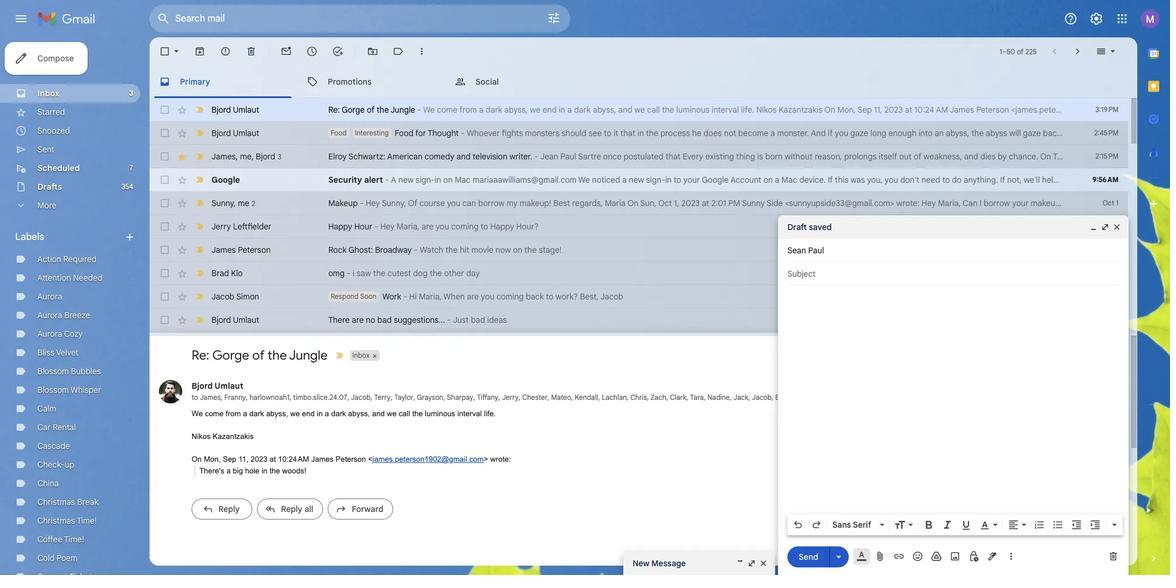 Task type: vqa. For each thing, say whether or not it's contained in the screenshot.


Task type: locate. For each thing, give the bounding box(es) containing it.
maria,
[[938, 198, 961, 209], [397, 221, 420, 232], [419, 292, 442, 302]]

Search mail text field
[[175, 13, 514, 25]]

suggestions...
[[394, 315, 445, 325]]

0 horizontal spatial are
[[352, 315, 364, 325]]

1 horizontal spatial borrow
[[984, 198, 1010, 209]]

brad klo
[[212, 268, 243, 279]]

indent less ‪(⌘[)‬ image
[[1071, 519, 1083, 531]]

0 vertical spatial luminous
[[677, 105, 710, 115]]

1 horizontal spatial wrote:
[[897, 198, 920, 209]]

the left stage!
[[525, 245, 537, 255]]

dark up whoever
[[486, 105, 502, 115]]

end up the monsters
[[543, 105, 557, 115]]

2 christmas from the top
[[37, 516, 75, 526]]

toggle confidential mode image
[[968, 551, 980, 563]]

1 row from the top
[[150, 98, 1165, 122]]

search mail image
[[153, 8, 174, 29]]

at left 10:24
[[905, 105, 913, 115]]

cascade
[[37, 441, 70, 452]]

1 vertical spatial mon,
[[204, 455, 221, 464]]

wrote: down don't
[[897, 198, 920, 209]]

1 vertical spatial aurora
[[37, 310, 62, 321]]

7 row from the top
[[150, 238, 1128, 262]]

james left franny at the left of the page
[[200, 394, 221, 402]]

labels navigation
[[0, 37, 150, 576]]

to left franny at the left of the page
[[192, 394, 198, 402]]

gaze right will on the right top
[[1023, 128, 1041, 138]]

primary tab
[[150, 65, 296, 98]]

we up for
[[423, 105, 435, 115]]

1 horizontal spatial 3
[[278, 152, 281, 161]]

harlownoah1
[[250, 394, 290, 402]]

0 horizontal spatial paul
[[561, 151, 576, 162]]

breeze
[[64, 310, 90, 321]]

1 vertical spatial me
[[238, 198, 249, 208]]

paul inside re: gorge of the jungle main content
[[561, 151, 576, 162]]

that right it
[[621, 128, 636, 138]]

0 horizontal spatial your
[[684, 175, 700, 185]]

comedy
[[425, 151, 455, 162]]

1 bad from the left
[[378, 315, 392, 325]]

back up tue,
[[1043, 128, 1061, 138]]

happy left 'hour'
[[328, 221, 352, 232]]

cell
[[1086, 244, 1128, 256], [1086, 268, 1128, 279], [1086, 291, 1128, 303], [1086, 314, 1128, 326]]

happy up now
[[490, 221, 514, 232]]

inbox inside button
[[352, 351, 370, 360]]

in inside the on mon, sep 11, 2023 at 10:24 am james peterson < james.peterson1902@gmail.com > wrote: there's a big hole in the woods!
[[262, 467, 268, 476]]

numbered list ‪(⌘⇧7)‬ image
[[1034, 519, 1045, 531]]

0 vertical spatial life.
[[741, 105, 754, 115]]

luminous down the grayson
[[425, 410, 455, 419]]

are right when
[[467, 292, 479, 302]]

0 horizontal spatial google
[[212, 175, 240, 185]]

1 horizontal spatial re:
[[328, 105, 340, 115]]

end down the timbo.slice.24.07
[[302, 410, 315, 419]]

hit
[[460, 245, 469, 255]]

0 horizontal spatial re:
[[192, 348, 209, 364]]

1 christmas from the top
[[37, 497, 75, 508]]

he
[[692, 128, 702, 138]]

3 inside james , me , bjord 3
[[278, 152, 281, 161]]

2 blossom from the top
[[37, 385, 69, 396]]

kazantzakis up monster.
[[779, 105, 823, 115]]

of up interesting
[[367, 105, 375, 115]]

0 horizontal spatial come
[[205, 410, 224, 419]]

time!
[[77, 516, 97, 526], [64, 535, 84, 545]]

insert signature image
[[987, 551, 999, 563]]

christmas up coffee time! link
[[37, 516, 75, 526]]

1 vertical spatial interval
[[458, 410, 482, 419]]

velvet
[[56, 348, 79, 358]]

by
[[998, 151, 1007, 162]]

of for 1 50 of 225
[[1017, 47, 1024, 56]]

1 up 26
[[1116, 199, 1119, 207]]

are left the no
[[352, 315, 364, 325]]

security
[[328, 175, 362, 185]]

0 horizontal spatial 1
[[1000, 47, 1003, 56]]

row
[[150, 98, 1165, 122], [150, 122, 1128, 145], [150, 145, 1170, 168], [150, 168, 1128, 192], [150, 192, 1128, 215], [150, 215, 1128, 238], [150, 238, 1128, 262], [150, 262, 1128, 285], [150, 285, 1128, 309], [150, 309, 1128, 332], [150, 332, 1128, 355]]

0 vertical spatial are
[[422, 221, 434, 232]]

should
[[562, 128, 587, 138]]

break
[[77, 497, 98, 508]]

minimize image
[[1089, 223, 1099, 232]]

support image
[[1064, 12, 1078, 26]]

1 vertical spatial from
[[226, 410, 241, 419]]

0 horizontal spatial from
[[226, 410, 241, 419]]

Subject field
[[788, 268, 1120, 280]]

mac
[[455, 175, 471, 185], [782, 175, 798, 185]]

gorge for re: gorge of the jungle - we come from a dark abyss, we end in a dark abyss, and we call the luminous interval life. nikos kazantzakis on mon, sep 11, 2023 at 10:24 am james peterson <james.peterson1902@gmail.com> wrote:
[[342, 105, 365, 115]]

1 gaze from the left
[[851, 128, 869, 138]]

1 cell from the top
[[1086, 244, 1128, 256]]

best
[[553, 198, 570, 209]]

peterson down the leftfielder
[[238, 245, 271, 255]]

gaze left long
[[851, 128, 869, 138]]

0 vertical spatial inbox
[[37, 88, 60, 99]]

1 vertical spatial 11,
[[239, 455, 249, 464]]

0 horizontal spatial new
[[399, 175, 414, 185]]

tab list
[[1138, 37, 1170, 534], [150, 65, 1138, 98]]

that left every
[[666, 151, 681, 162]]

6 row from the top
[[150, 215, 1128, 238]]

1 vertical spatial come
[[205, 410, 224, 419]]

a right there's on the bottom
[[227, 467, 231, 476]]

chris
[[631, 394, 647, 402]]

0 horizontal spatial 3
[[129, 89, 133, 98]]

life. up food for thought - whoever fights monsters should see to it that in the process he does not become a monster. and if you gaze long enough into an abyss, the abyss will gaze back into you.
[[741, 105, 754, 115]]

1 horizontal spatial bad
[[471, 315, 485, 325]]

1,
[[674, 198, 679, 209]]

reply for reply all
[[281, 505, 302, 515]]

1 horizontal spatial food
[[395, 128, 414, 138]]

day
[[466, 268, 480, 279]]

luminous up he
[[677, 105, 710, 115]]

bulleted list ‪(⌘⇧8)‬ image
[[1052, 519, 1064, 531]]

2 vertical spatial are
[[352, 315, 364, 325]]

food for food for thought - whoever fights monsters should see to it that in the process he does not become a monster. and if you gaze long enough into an abyss, the abyss will gaze back into you.
[[395, 128, 414, 138]]

draft saved dialog
[[778, 216, 1129, 576]]

0 horizontal spatial gaze
[[851, 128, 869, 138]]

1 horizontal spatial sunny
[[742, 198, 765, 209]]

0 horizontal spatial that
[[621, 128, 636, 138]]

1 borrow from the left
[[478, 198, 505, 209]]

None checkbox
[[159, 127, 171, 139], [159, 198, 171, 209], [159, 268, 171, 279], [159, 314, 171, 326], [159, 127, 171, 139], [159, 198, 171, 209], [159, 268, 171, 279], [159, 314, 171, 326]]

christmas time!
[[37, 516, 97, 526]]

food
[[395, 128, 414, 138], [331, 129, 347, 137]]

indent more ‪(⌘])‬ image
[[1090, 519, 1101, 531]]

discard draft ‪(⌘⇧d)‬ image
[[1108, 551, 1120, 563]]

car
[[37, 422, 51, 433]]

sep up long
[[858, 105, 872, 115]]

brad
[[212, 268, 229, 279]]

cell for watch the hit movie now on the stage!
[[1086, 244, 1128, 256]]

christmas for christmas break
[[37, 497, 75, 508]]

we left "noticed"
[[579, 175, 590, 185]]

0 vertical spatial time!
[[77, 516, 97, 526]]

regards,
[[572, 198, 603, 209]]

None search field
[[150, 5, 570, 33]]

1 horizontal spatial mon,
[[838, 105, 856, 115]]

abyss, up <
[[348, 410, 370, 419]]

10 row from the top
[[150, 309, 1128, 332]]

action required
[[37, 254, 97, 265]]

will
[[1010, 128, 1021, 138]]

on right now
[[513, 245, 523, 255]]

interval
[[712, 105, 739, 115], [458, 410, 482, 419]]

broadway
[[375, 245, 412, 255]]

jerry down sunny , me 2
[[212, 221, 231, 232]]

0 vertical spatial nikos
[[757, 105, 777, 115]]

2 vertical spatial we
[[192, 410, 203, 419]]

umlaut down primary tab
[[233, 105, 259, 115]]

blossom whisper link
[[37, 385, 101, 396]]

are up 'watch'
[[422, 221, 434, 232]]

1 horizontal spatial reply
[[281, 505, 302, 515]]

0 vertical spatial call
[[647, 105, 660, 115]]

jacob right jack
[[752, 394, 772, 402]]

0 vertical spatial blossom
[[37, 366, 69, 377]]

best,
[[580, 292, 599, 302]]

abyss,
[[504, 105, 528, 115], [593, 105, 616, 115], [946, 128, 970, 138], [266, 410, 288, 419], [348, 410, 370, 419]]

2 vertical spatial wrote:
[[490, 455, 511, 464]]

1 blossom from the top
[[37, 366, 69, 377]]

0 vertical spatial jerry
[[212, 221, 231, 232]]

process
[[661, 128, 690, 138]]

1 reply from the left
[[218, 505, 240, 515]]

on mon, sep 11, 2023 at 10:24 am james peterson < james.peterson1902@gmail.com > wrote: there's a big hole in the woods!
[[192, 455, 511, 476]]

jack
[[734, 394, 749, 402]]

abyss, up 'fights'
[[504, 105, 528, 115]]

2 gaze from the left
[[1023, 128, 1041, 138]]

existing
[[706, 151, 734, 162]]

rental
[[53, 422, 76, 433]]

send button
[[788, 547, 830, 568]]

- right the makeup
[[360, 198, 364, 209]]

formatting options toolbar
[[788, 515, 1123, 536]]

4 cell from the top
[[1086, 314, 1128, 326]]

you up ideas
[[481, 292, 495, 302]]

1 vertical spatial end
[[302, 410, 315, 419]]

christmas down china link
[[37, 497, 75, 508]]

on right account
[[764, 175, 773, 185]]

we up the monsters
[[530, 105, 541, 115]]

2 horizontal spatial oct
[[1103, 199, 1115, 207]]

11,
[[874, 105, 883, 115], [239, 455, 249, 464]]

- right 'hour'
[[375, 221, 378, 232]]

coming up hit
[[451, 221, 479, 232]]

at left 2:01
[[702, 198, 709, 209]]

1 vertical spatial sep
[[1097, 222, 1110, 231]]

into left you.
[[1063, 128, 1077, 138]]

9 row from the top
[[150, 285, 1128, 309]]

gorge up franny at the left of the page
[[212, 348, 249, 364]]

2 cell from the top
[[1086, 268, 1128, 279]]

0 horizontal spatial food
[[331, 129, 347, 137]]

jungle for re: gorge of the jungle
[[289, 348, 328, 364]]

umlaut
[[233, 105, 259, 115], [233, 128, 259, 138], [233, 315, 259, 325], [215, 381, 243, 392]]

3 row from the top
[[150, 145, 1170, 168]]

1 vertical spatial that
[[666, 151, 681, 162]]

tab list inside re: gorge of the jungle main content
[[150, 65, 1138, 98]]

we up the 'nikos kazantzakis'
[[192, 410, 203, 419]]

this
[[835, 175, 849, 185]]

3:19 pm
[[1096, 105, 1119, 114]]

0 horizontal spatial mac
[[455, 175, 471, 185]]

1 vertical spatial coming
[[497, 292, 524, 302]]

0 vertical spatial jungle
[[391, 105, 415, 115]]

maria, right hi
[[419, 292, 442, 302]]

it
[[614, 128, 618, 138]]

2 aurora from the top
[[37, 310, 62, 321]]

mariaaawilliams@gmail.com
[[473, 175, 577, 185]]

a
[[391, 175, 396, 185]]

sun,
[[640, 198, 657, 209]]

on down comedy
[[443, 175, 453, 185]]

luminous
[[677, 105, 710, 115], [425, 410, 455, 419]]

1 horizontal spatial life.
[[741, 105, 754, 115]]

inbox up starred "link" on the top left of the page
[[37, 88, 60, 99]]

bjord
[[212, 105, 231, 115], [212, 128, 231, 138], [256, 151, 275, 162], [212, 315, 231, 325], [192, 381, 213, 392]]

work?
[[556, 292, 578, 302]]

of up harlownoah1 in the bottom of the page
[[252, 348, 265, 364]]

wrote: right > at the bottom of page
[[490, 455, 511, 464]]

1 vertical spatial nikos
[[192, 433, 211, 441]]

0 vertical spatial peterson
[[977, 105, 1009, 115]]

inbox for inbox link
[[37, 88, 60, 99]]

0 vertical spatial come
[[437, 105, 458, 115]]

2 if from the left
[[1000, 175, 1005, 185]]

3 aurora from the top
[[37, 329, 62, 340]]

1 horizontal spatial paul
[[808, 245, 824, 256]]

aurora up bliss
[[37, 329, 62, 340]]

1 horizontal spatial we
[[423, 105, 435, 115]]

blossom for blossom bubbles
[[37, 366, 69, 377]]

soon
[[360, 292, 377, 301]]

peterson up abyss at right top
[[977, 105, 1009, 115]]

weakness,
[[924, 151, 962, 162]]

0 horizontal spatial peterson
[[238, 245, 271, 255]]

compose
[[37, 53, 74, 64]]

None checkbox
[[159, 46, 171, 57], [159, 104, 171, 116], [159, 151, 171, 162], [159, 174, 171, 186], [159, 221, 171, 233], [159, 244, 171, 256], [159, 291, 171, 303], [159, 46, 171, 57], [159, 104, 171, 116], [159, 151, 171, 162], [159, 174, 171, 186], [159, 221, 171, 233], [159, 244, 171, 256], [159, 291, 171, 303]]

inbox inside labels navigation
[[37, 88, 60, 99]]

taylor
[[394, 394, 413, 402]]

1 horizontal spatial that
[[666, 151, 681, 162]]

more options image
[[1008, 551, 1015, 563]]

settings image
[[1090, 12, 1104, 26]]

0 horizontal spatial interval
[[458, 410, 482, 419]]

sign- up course
[[416, 175, 435, 185]]

makeup - hey sunny, of course you can borrow my makeup! best regards, maria on sun, oct 1, 2023 at 2:01 pm sunny side <sunnyupside33@gmail.com> wrote: hey maria, can i borrow your makeup? sincerely, sunny
[[328, 198, 1127, 209]]

re:
[[328, 105, 340, 115], [192, 348, 209, 364]]

gorge
[[342, 105, 365, 115], [212, 348, 249, 364]]

add to tasks image
[[332, 46, 344, 57]]

4 row from the top
[[150, 168, 1128, 192]]

2 reply from the left
[[281, 505, 302, 515]]

1 horizontal spatial sep
[[858, 105, 872, 115]]

a
[[479, 105, 484, 115], [568, 105, 572, 115], [771, 128, 775, 138], [622, 175, 627, 185], [775, 175, 780, 185], [243, 410, 247, 419], [325, 410, 329, 419], [227, 467, 231, 476]]

5 row from the top
[[150, 192, 1128, 215]]

food for food
[[331, 129, 347, 137]]

2023 up big hole
[[251, 455, 268, 464]]

main menu image
[[14, 12, 28, 26]]

reply link
[[192, 499, 252, 520]]

coming
[[451, 221, 479, 232], [497, 292, 524, 302]]

1 horizontal spatial from
[[460, 105, 477, 115]]

2 horizontal spatial wrote:
[[1142, 105, 1165, 115]]

0 horizontal spatial jungle
[[289, 348, 328, 364]]

2 vertical spatial maria,
[[419, 292, 442, 302]]

1 horizontal spatial into
[[1063, 128, 1077, 138]]

coming up ideas
[[497, 292, 524, 302]]

row containing sunny
[[150, 192, 1128, 215]]

0 horizontal spatial nikos
[[192, 433, 211, 441]]

sent
[[37, 144, 54, 155]]

social tab
[[445, 65, 593, 98]]

clark
[[670, 394, 687, 402]]

hey up broadway
[[380, 221, 395, 232]]

re: gorge of the jungle main content
[[150, 37, 1170, 576]]

hi
[[409, 292, 417, 302]]

sunny , me 2
[[212, 198, 255, 208]]

a up whoever
[[479, 105, 484, 115]]

2 into from the left
[[1063, 128, 1077, 138]]

compose button
[[5, 42, 88, 75]]

mon, inside the on mon, sep 11, 2023 at 10:24 am james peterson < james.peterson1902@gmail.com > wrote: there's a big hole in the woods!
[[204, 455, 221, 464]]

peterson inside the on mon, sep 11, 2023 at 10:24 am james peterson < james.peterson1902@gmail.com > wrote: there's a big hole in the woods!
[[336, 455, 366, 464]]

jungle
[[391, 105, 415, 115], [289, 348, 328, 364]]

0 horizontal spatial into
[[919, 128, 933, 138]]

me
[[240, 151, 252, 162], [238, 198, 249, 208]]

attach files image
[[875, 551, 886, 563]]

important mainly because it was sent directly to you. switch
[[334, 350, 345, 362]]

wrote: inside the on mon, sep 11, 2023 at 10:24 am james peterson < james.peterson1902@gmail.com > wrote: there's a big hole in the woods!
[[490, 455, 511, 464]]

sep left 26
[[1097, 222, 1110, 231]]

to up movie
[[481, 221, 488, 232]]

sep up big hole
[[223, 455, 236, 464]]

2:01
[[712, 198, 726, 209]]

borrow right the "i" at top right
[[984, 198, 1010, 209]]

call down the taylor
[[399, 410, 410, 419]]

0 horizontal spatial sign-
[[416, 175, 435, 185]]

sign- up sun, at the top
[[646, 175, 665, 185]]

0 horizontal spatial back
[[526, 292, 544, 302]]

2 vertical spatial aurora
[[37, 329, 62, 340]]

aurora for aurora cozy
[[37, 329, 62, 340]]

1 aurora from the top
[[37, 292, 62, 302]]

sans
[[833, 520, 851, 531]]

omg
[[328, 268, 345, 279]]

thing
[[736, 151, 755, 162]]

0 horizontal spatial mon,
[[204, 455, 221, 464]]

1 horizontal spatial jungle
[[391, 105, 415, 115]]

toggle split pane mode image
[[1096, 46, 1107, 57]]

insert files using drive image
[[931, 551, 943, 563]]

can
[[463, 198, 476, 209]]

1 horizontal spatial mac
[[782, 175, 798, 185]]

sunny,
[[382, 198, 406, 209]]

insert emoji ‪(⌘⇧2)‬ image
[[912, 551, 924, 563]]

1 horizontal spatial happy
[[490, 221, 514, 232]]

umlaut down simon at left
[[233, 315, 259, 325]]

11, up big hole
[[239, 455, 249, 464]]

james inside the on mon, sep 11, 2023 at 10:24 am james peterson < james.peterson1902@gmail.com > wrote: there's a big hole in the woods!
[[311, 455, 334, 464]]

row containing jacob simon
[[150, 285, 1128, 309]]

1 horizontal spatial jerry
[[502, 394, 519, 402]]

0 horizontal spatial luminous
[[425, 410, 455, 419]]

mac up "can"
[[455, 175, 471, 185]]

0 horizontal spatial happy
[[328, 221, 352, 232]]

1 vertical spatial 3
[[278, 152, 281, 161]]

bjord umlaut down primary tab
[[212, 105, 259, 115]]

2 vertical spatial peterson
[[336, 455, 366, 464]]

kazantzakis up big hole
[[213, 433, 254, 441]]

1 horizontal spatial gaze
[[1023, 128, 1041, 138]]

0 vertical spatial maria,
[[938, 198, 961, 209]]

account
[[731, 175, 762, 185]]

0 vertical spatial sep
[[858, 105, 872, 115]]

james.peterson1902@gmail.com link
[[373, 455, 484, 464]]

not,
[[1008, 175, 1022, 185]]

0 horizontal spatial wrote:
[[490, 455, 511, 464]]

check-
[[37, 460, 65, 470]]

your down the not,
[[1013, 198, 1029, 209]]

just
[[453, 315, 469, 325]]

itself
[[879, 151, 897, 162]]

time! for coffee time!
[[64, 535, 84, 545]]

sean paul
[[788, 245, 824, 256]]

on up there's on the bottom
[[192, 455, 202, 464]]

1 horizontal spatial google
[[702, 175, 729, 185]]

mon, up prolongs in the right of the page
[[838, 105, 856, 115]]

tab list containing primary
[[150, 65, 1138, 98]]

come up thought
[[437, 105, 458, 115]]

aurora down aurora link
[[37, 310, 62, 321]]

you left "can"
[[447, 198, 461, 209]]

0 horizontal spatial gorge
[[212, 348, 249, 364]]

1 if from the left
[[828, 175, 833, 185]]

starred link
[[37, 107, 65, 117]]

paul right "sean"
[[808, 245, 824, 256]]

promotions tab
[[297, 65, 445, 98]]

row containing google
[[150, 168, 1128, 192]]

1 horizontal spatial end
[[543, 105, 557, 115]]

8 row from the top
[[150, 262, 1128, 285]]

oct
[[1071, 151, 1084, 162], [659, 198, 672, 209], [1103, 199, 1115, 207]]

oct left 3,
[[1071, 151, 1084, 162]]

blossom whisper
[[37, 385, 101, 396]]



Task type: describe. For each thing, give the bounding box(es) containing it.
snoozed link
[[37, 126, 70, 136]]

james , me , bjord 3
[[212, 151, 281, 162]]

delete image
[[245, 46, 257, 57]]

a right become in the right of the page
[[771, 128, 775, 138]]

1 horizontal spatial oct
[[1071, 151, 1084, 162]]

insert photo image
[[950, 551, 961, 563]]

abyss
[[986, 128, 1008, 138]]

lachlan
[[602, 394, 627, 402]]

2023 inside the on mon, sep 11, 2023 at 10:24 am james peterson < james.peterson1902@gmail.com > wrote: there's a big hole in the woods!
[[251, 455, 268, 464]]

re: for re: gorge of the jungle
[[192, 348, 209, 364]]

to james , franny , harlownoah1 , timbo.slice.24.07 , jacob , terry , taylor , grayson , sharpay , tiffany , jerry , chester , mateo , kendall , lachlan , chris , zach , clark , tara , nadine , jack , jacob , eloise
[[192, 394, 794, 402]]

jacob down brad
[[212, 292, 234, 302]]

bjord umlaut up james , me , bjord 3
[[212, 128, 259, 138]]

cold
[[37, 553, 55, 564]]

jacob right best,
[[600, 292, 623, 302]]

to left it
[[604, 128, 612, 138]]

bold ‪(⌘b)‬ image
[[923, 519, 935, 531]]

>
[[484, 455, 488, 464]]

mateo
[[551, 394, 571, 402]]

Message Body text field
[[788, 292, 1120, 511]]

cold poem
[[37, 553, 78, 564]]

more button
[[0, 196, 140, 215]]

2023 right 3,
[[1095, 151, 1113, 162]]

monsters
[[525, 128, 560, 138]]

- left just
[[447, 315, 451, 325]]

kendall
[[575, 394, 598, 402]]

redo ‪(⌘y)‬ image
[[811, 519, 823, 531]]

2 google from the left
[[702, 175, 729, 185]]

promotions
[[328, 76, 372, 87]]

jungle for re: gorge of the jungle - we come from a dark abyss, we end in a dark abyss, and we call the luminous interval life. nikos kazantzakis on mon, sep 11, 2023 at 10:24 am james peterson <james.peterson1902@gmail.com> wrote:
[[391, 105, 415, 115]]

1 vertical spatial life.
[[484, 410, 496, 419]]

nadine
[[708, 394, 730, 402]]

pop out image
[[1101, 223, 1110, 232]]

of right out
[[914, 151, 922, 162]]

11 row from the top
[[150, 332, 1128, 355]]

1 horizontal spatial hey
[[380, 221, 395, 232]]

minimize image
[[736, 559, 745, 569]]

row containing james
[[150, 145, 1170, 168]]

we up 'postulated'
[[635, 105, 645, 115]]

older image
[[1072, 46, 1084, 57]]

to left do
[[943, 175, 950, 185]]

1 horizontal spatial are
[[422, 221, 434, 232]]

if
[[828, 128, 833, 138]]

hour?
[[516, 221, 539, 232]]

close image
[[1113, 223, 1122, 232]]

i
[[980, 198, 982, 209]]

at left the 4:13
[[1115, 151, 1123, 162]]

1 into from the left
[[919, 128, 933, 138]]

pop out image
[[747, 559, 757, 569]]

italic ‪(⌘i)‬ image
[[942, 519, 954, 531]]

sans serif
[[833, 520, 871, 531]]

a up should
[[568, 105, 572, 115]]

0 horizontal spatial jerry
[[212, 221, 231, 232]]

rock
[[328, 245, 347, 255]]

1 horizontal spatial nikos
[[757, 105, 777, 115]]

close image
[[759, 559, 768, 569]]

whoever
[[467, 128, 500, 138]]

hour
[[354, 221, 372, 232]]

1 horizontal spatial coming
[[497, 292, 524, 302]]

on inside the on mon, sep 11, 2023 at 10:24 am james peterson < james.peterson1902@gmail.com > wrote: there's a big hole in the woods!
[[192, 455, 202, 464]]

sep inside the on mon, sep 11, 2023 at 10:24 am james peterson < james.peterson1902@gmail.com > wrote: there's a big hole in the woods!
[[223, 455, 236, 464]]

umlaut up franny at the left of the page
[[215, 381, 243, 392]]

james up brad
[[212, 245, 236, 255]]

1 horizontal spatial on
[[513, 245, 523, 255]]

- right thought
[[461, 128, 465, 138]]

0 vertical spatial your
[[684, 175, 700, 185]]

2 horizontal spatial hey
[[922, 198, 936, 209]]

1 sign- from the left
[[416, 175, 435, 185]]

0 vertical spatial 1
[[1000, 47, 1003, 56]]

2 borrow from the left
[[984, 198, 1010, 209]]

without
[[785, 151, 813, 162]]

1 google from the left
[[212, 175, 240, 185]]

aurora for aurora breeze
[[37, 310, 62, 321]]

action required link
[[37, 254, 97, 265]]

and up once
[[618, 105, 633, 115]]

row containing brad klo
[[150, 262, 1128, 285]]

1 happy from the left
[[328, 221, 352, 232]]

cell for i saw the cutest dog the other day
[[1086, 268, 1128, 279]]

0 vertical spatial coming
[[451, 221, 479, 232]]

10:24
[[915, 105, 934, 115]]

to up 1,
[[674, 175, 682, 185]]

cozy
[[64, 329, 83, 340]]

gorge for re: gorge of the jungle
[[212, 348, 249, 364]]

of for re: gorge of the jungle - we come from a dark abyss, we end in a dark abyss, and we call the luminous interval life. nikos kazantzakis on mon, sep 11, 2023 at 10:24 am james peterson <james.peterson1902@gmail.com> wrote:
[[367, 105, 375, 115]]

2 sign- from the left
[[646, 175, 665, 185]]

- left hi
[[403, 292, 407, 302]]

2023 up enough
[[885, 105, 903, 115]]

4:13
[[1125, 151, 1139, 162]]

of for re: gorge of the jungle
[[252, 348, 265, 364]]

bjord umlaut up franny at the left of the page
[[192, 381, 243, 392]]

the up harlownoah1 in the bottom of the page
[[268, 348, 287, 364]]

2 row from the top
[[150, 122, 1128, 145]]

we down the timbo.slice.24.07
[[290, 410, 300, 419]]

gmail image
[[37, 7, 101, 30]]

a inside the on mon, sep 11, 2023 at 10:24 am james peterson < james.peterson1902@gmail.com > wrote: there's a big hole in the woods!
[[227, 467, 231, 476]]

- left i
[[347, 268, 351, 279]]

bjord umlaut down jacob simon
[[212, 315, 259, 325]]

1 vertical spatial kazantzakis
[[213, 433, 254, 441]]

2 horizontal spatial peterson
[[977, 105, 1009, 115]]

on left sun, at the top
[[628, 198, 639, 209]]

call inside row
[[647, 105, 660, 115]]

reply for reply
[[218, 505, 240, 515]]

0 vertical spatial we
[[423, 105, 435, 115]]

0 horizontal spatial on
[[443, 175, 453, 185]]

0 vertical spatial wrote:
[[1142, 105, 1165, 115]]

mari
[[1155, 151, 1170, 162]]

of
[[408, 198, 418, 209]]

blossom bubbles link
[[37, 366, 101, 377]]

car rental
[[37, 422, 76, 433]]

there
[[328, 315, 350, 325]]

blossom for blossom whisper
[[37, 385, 69, 396]]

aurora for aurora link
[[37, 292, 62, 302]]

the left the process at the top right
[[646, 128, 659, 138]]

1 horizontal spatial come
[[437, 105, 458, 115]]

calm link
[[37, 404, 56, 414]]

1 horizontal spatial kazantzakis
[[779, 105, 823, 115]]

0 horizontal spatial sunny
[[212, 198, 234, 208]]

snoozed
[[37, 126, 70, 136]]

2 horizontal spatial are
[[467, 292, 479, 302]]

more formatting options image
[[1109, 519, 1121, 531]]

more send options image
[[833, 551, 845, 563]]

security alert - a new sign-in on mac mariaaawilliams@gmail.com we noticed a new sign-in to your google account on a mac device. if this was you, you don't need to do anything. if not, we'll help you secure
[[328, 175, 1101, 185]]

the up interesting
[[377, 105, 389, 115]]

inbox button
[[350, 351, 371, 361]]

you right you,
[[885, 175, 898, 185]]

monster.
[[777, 128, 809, 138]]

course
[[420, 198, 445, 209]]

0 vertical spatial mon,
[[838, 105, 856, 115]]

needed
[[73, 273, 102, 283]]

3 cell from the top
[[1086, 291, 1128, 303]]

the left hit
[[446, 245, 458, 255]]

a up side
[[775, 175, 780, 185]]

- up for
[[418, 105, 421, 115]]

oct 1
[[1103, 199, 1119, 207]]

work
[[382, 292, 401, 302]]

dark down harlownoah1 in the bottom of the page
[[249, 410, 264, 419]]

1 vertical spatial maria,
[[397, 221, 420, 232]]

me for ,
[[240, 151, 252, 162]]

insert link ‪(⌘k)‬ image
[[893, 551, 905, 563]]

food for thought - whoever fights monsters should see to it that in the process he does not become a monster. and if you gaze long enough into an abyss, the abyss will gaze back into you.
[[395, 128, 1095, 138]]

0 vertical spatial pm
[[1141, 151, 1153, 162]]

klo
[[231, 268, 243, 279]]

0 vertical spatial back
[[1043, 128, 1061, 138]]

2 horizontal spatial sep
[[1097, 222, 1110, 231]]

the down the grayson
[[412, 410, 423, 419]]

11, inside the on mon, sep 11, 2023 at 10:24 am james peterson < james.peterson1902@gmail.com > wrote: there's a big hole in the woods!
[[239, 455, 249, 464]]

chance.
[[1009, 151, 1039, 162]]

0 horizontal spatial pm
[[729, 198, 740, 209]]

inbox for inbox button
[[352, 351, 370, 360]]

row containing james peterson
[[150, 238, 1128, 262]]

1 horizontal spatial your
[[1013, 198, 1029, 209]]

dark down the timbo.slice.24.07
[[331, 410, 346, 419]]

0 vertical spatial end
[[543, 105, 557, 115]]

0 horizontal spatial oct
[[659, 198, 672, 209]]

9:56 am
[[1093, 175, 1119, 184]]

labels heading
[[15, 231, 124, 243]]

anything.
[[964, 175, 998, 185]]

2 new from the left
[[629, 175, 644, 185]]

from inside row
[[460, 105, 477, 115]]

abyss, up see
[[593, 105, 616, 115]]

undo ‪(⌘z)‬ image
[[792, 519, 804, 531]]

maria
[[605, 198, 626, 209]]

on up if
[[825, 105, 836, 115]]

the inside the on mon, sep 11, 2023 at 10:24 am james peterson < james.peterson1902@gmail.com > wrote: there's a big hole in the woods!
[[270, 467, 280, 476]]

tue,
[[1053, 151, 1069, 162]]

1 vertical spatial 1
[[1116, 199, 1119, 207]]

1 vertical spatial peterson
[[238, 245, 271, 255]]

the left abyss at right top
[[972, 128, 984, 138]]

noticed
[[592, 175, 620, 185]]

1 vertical spatial back
[[526, 292, 544, 302]]

christmas time! link
[[37, 516, 97, 526]]

2 mac from the left
[[782, 175, 798, 185]]

an
[[935, 128, 944, 138]]

2 horizontal spatial we
[[579, 175, 590, 185]]

now
[[496, 245, 511, 255]]

coffee time! link
[[37, 535, 84, 545]]

need
[[922, 175, 941, 185]]

omg - i saw the cutest dog the other day
[[328, 268, 480, 279]]

to left work?
[[546, 292, 554, 302]]

scheduled link
[[37, 163, 80, 174]]

re: gorge of the jungle
[[192, 348, 328, 364]]

abyss, right an
[[946, 128, 970, 138]]

forward link
[[328, 499, 393, 520]]

the up the process at the top right
[[662, 105, 674, 115]]

cell for just bad ideas
[[1086, 314, 1128, 326]]

3,
[[1086, 151, 1093, 162]]

sans serif option
[[830, 519, 878, 531]]

0 horizontal spatial hey
[[366, 198, 380, 209]]

bliss
[[37, 348, 54, 358]]

and right comedy
[[457, 151, 471, 162]]

cold poem link
[[37, 553, 78, 564]]

timbo.slice.24.07
[[293, 394, 347, 402]]

you right help
[[1061, 175, 1074, 185]]

1 horizontal spatial interval
[[712, 105, 739, 115]]

at inside the on mon, sep 11, 2023 at 10:24 am james peterson < james.peterson1902@gmail.com > wrote: there's a big hole in the woods!
[[270, 455, 276, 464]]

advanced search options image
[[542, 6, 566, 30]]

and down terry
[[372, 410, 385, 419]]

- left the a
[[385, 175, 389, 185]]

chester
[[522, 394, 548, 402]]

2:45 pm
[[1094, 129, 1119, 137]]

dark up should
[[574, 105, 591, 115]]

time! for christmas time!
[[77, 516, 97, 526]]

1 new from the left
[[399, 175, 414, 185]]

we come from a dark abyss, we end in a dark abyss, and we call the luminous interval life.
[[192, 410, 496, 419]]

0 horizontal spatial call
[[399, 410, 410, 419]]

serif
[[853, 520, 871, 531]]

jacob left terry
[[351, 394, 371, 402]]

umlaut up james , me , bjord 3
[[233, 128, 259, 138]]

dies
[[981, 151, 996, 162]]

underline ‪(⌘u)‬ image
[[961, 520, 972, 532]]

a down franny at the left of the page
[[243, 410, 247, 419]]

a down the timbo.slice.24.07
[[325, 410, 329, 419]]

thought
[[428, 128, 459, 138]]

abyss, down harlownoah1 in the bottom of the page
[[266, 410, 288, 419]]

2:15 pm
[[1096, 152, 1119, 161]]

watch
[[420, 245, 443, 255]]

aurora cozy
[[37, 329, 83, 340]]

drafts link
[[37, 182, 62, 192]]

archive image
[[194, 46, 206, 57]]

row containing jerry leftfielder
[[150, 215, 1128, 238]]

the right dog
[[430, 268, 442, 279]]

james up sunny , me 2
[[212, 151, 236, 162]]

paul inside draft saved dialog
[[808, 245, 824, 256]]

snooze image
[[306, 46, 318, 57]]

the right saw
[[373, 268, 386, 279]]

is
[[758, 151, 763, 162]]

you up rock ghost: broadway - watch the hit movie now on the stage!
[[436, 221, 449, 232]]

postulated
[[624, 151, 664, 162]]

aurora cozy link
[[37, 329, 83, 340]]

- left 'watch'
[[414, 245, 418, 255]]

and left dies on the right
[[965, 151, 979, 162]]

- left jean
[[535, 151, 538, 162]]

re: for re: gorge of the jungle - we come from a dark abyss, we end in a dark abyss, and we call the luminous interval life. nikos kazantzakis on mon, sep 11, 2023 at 10:24 am james peterson <james.peterson1902@gmail.com> wrote:
[[328, 105, 340, 115]]

tiffany
[[477, 394, 499, 402]]

0 vertical spatial that
[[621, 128, 636, 138]]

me for 2
[[238, 198, 249, 208]]

james right am
[[950, 105, 974, 115]]

see
[[589, 128, 602, 138]]

report spam image
[[220, 46, 231, 57]]

you right if
[[835, 128, 849, 138]]

a right "noticed"
[[622, 175, 627, 185]]

american
[[387, 151, 423, 162]]

we down terry
[[387, 410, 397, 419]]

and
[[811, 128, 826, 138]]

forward
[[352, 505, 384, 515]]

on left tue,
[[1041, 151, 1051, 162]]

2 horizontal spatial sunny
[[1104, 198, 1127, 209]]

sean
[[788, 245, 806, 256]]

2 bad from the left
[[471, 315, 485, 325]]

1 horizontal spatial 11,
[[874, 105, 883, 115]]

3 inside labels navigation
[[129, 89, 133, 98]]

christmas for christmas time!
[[37, 516, 75, 526]]

2 horizontal spatial on
[[764, 175, 773, 185]]

no
[[366, 315, 375, 325]]

1 mac from the left
[[455, 175, 471, 185]]

action
[[37, 254, 61, 265]]

attention needed
[[37, 273, 102, 283]]

2023 right 1,
[[681, 198, 700, 209]]

2 happy from the left
[[490, 221, 514, 232]]



